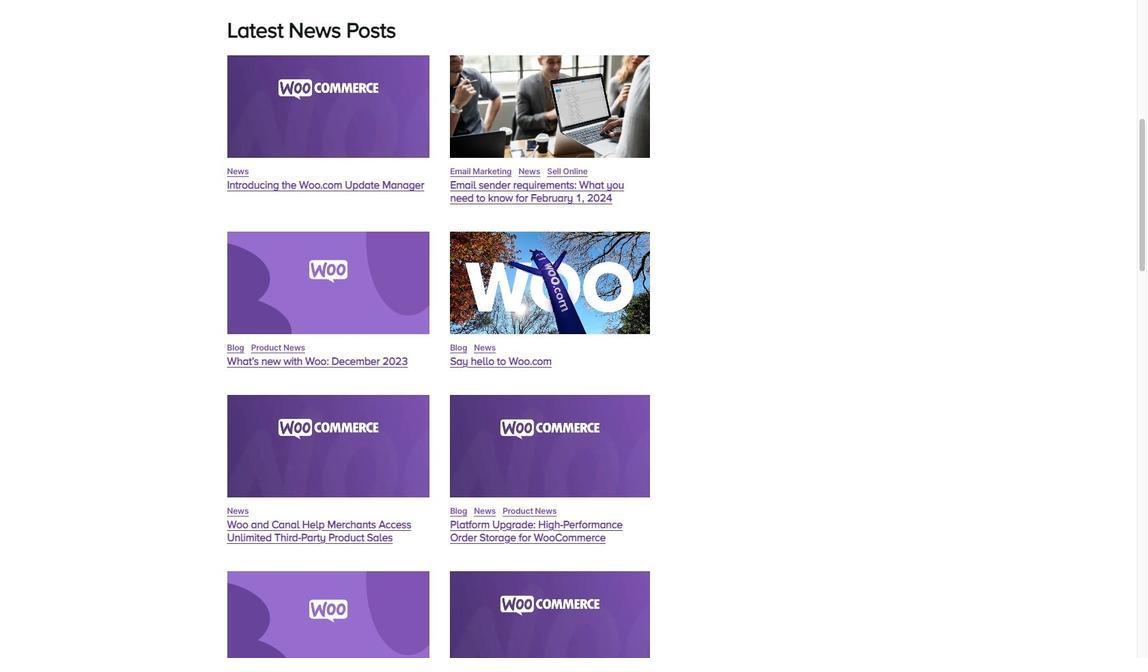 Task type: locate. For each thing, give the bounding box(es) containing it.
introducing the woo.com update manager image
[[227, 55, 430, 158]]

checking email in an office image
[[450, 55, 651, 158]]



Task type: describe. For each thing, give the bounding box(es) containing it.
woo.com domain change tube person image
[[450, 232, 651, 334]]

woo and canal help merchants access unlimited third-party product sales image
[[227, 395, 430, 497]]

what's new with woo: december 2023 image
[[227, 232, 430, 334]]

platform upgrade: high-performance order storage for woocommerce image
[[450, 395, 651, 497]]



Task type: vqa. For each thing, say whether or not it's contained in the screenshot.
An
no



